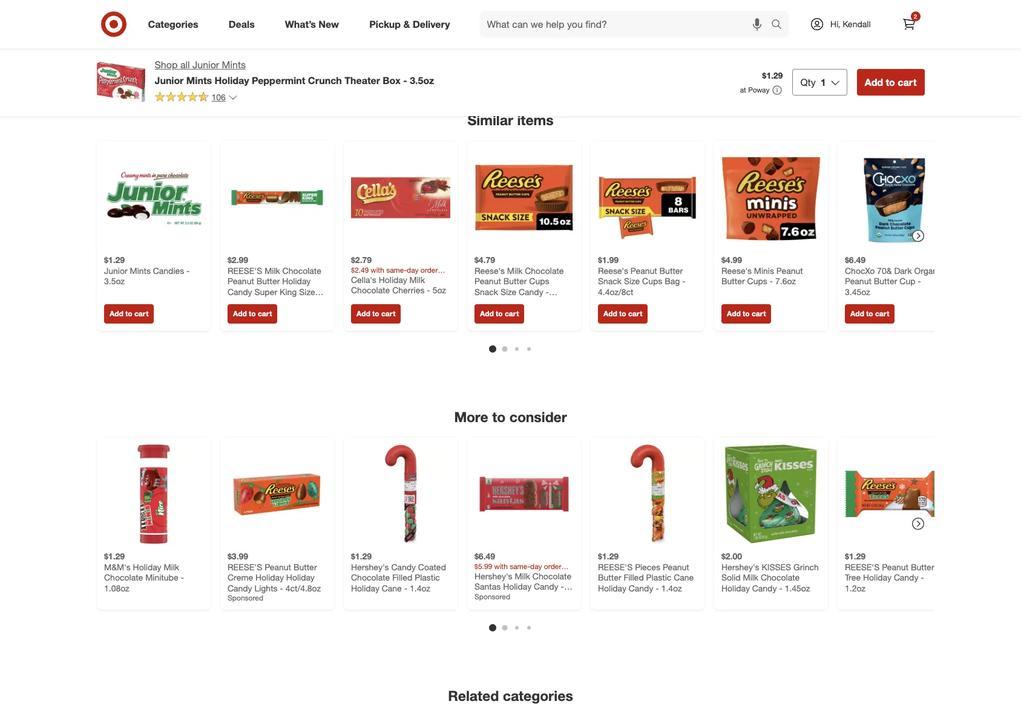 Task type: vqa. For each thing, say whether or not it's contained in the screenshot.
"Hi, Bob"
no



Task type: locate. For each thing, give the bounding box(es) containing it.
pickup & delivery
[[369, 18, 450, 30]]

to for reese's peanut butter snack size cups bag - 4.4oz/8ct
[[619, 309, 626, 318]]

1 horizontal spatial filled
[[624, 573, 644, 583]]

$1.29 inside $1.29 hershey's candy coated chocolate filled plastic holiday cane - 1.4oz
[[351, 552, 372, 562]]

add down $1.29 junior mints candies - 3.5oz
[[109, 309, 123, 318]]

2 reese's from the left
[[598, 265, 628, 276]]

cups
[[529, 276, 549, 286], [642, 276, 662, 286], [747, 276, 767, 286], [227, 297, 247, 307]]

1 vertical spatial snack
[[474, 286, 498, 297]]

reese's up creme
[[227, 562, 262, 573]]

junior inside $1.29 junior mints candies - 3.5oz
[[104, 265, 127, 276]]

$2.99 reese's milk chocolate peanut butter holiday candy super king size cups - 6ct/4.2oz
[[227, 255, 321, 307]]

1 vertical spatial junior
[[155, 74, 184, 86]]

reese's
[[227, 265, 262, 276], [227, 562, 262, 573], [598, 562, 633, 573], [845, 562, 880, 573]]

0 horizontal spatial mints
[[130, 265, 150, 276]]

to for junior mints candies - 3.5oz
[[125, 309, 132, 318]]

2 horizontal spatial reese's
[[721, 265, 752, 276]]

add to cart for junior mints candies - 3.5oz
[[109, 309, 148, 318]]

snack up 4.4oz/8ct
[[598, 276, 622, 286]]

milk inside $1.29 m&m's holiday milk chocolate minitube - 1.08oz
[[163, 562, 179, 573]]

chocolate
[[282, 265, 321, 276], [525, 265, 564, 276], [351, 285, 390, 295], [532, 571, 571, 582], [104, 573, 143, 583], [351, 573, 390, 583], [761, 573, 800, 583]]

holiday
[[215, 74, 249, 86], [379, 274, 407, 285], [282, 276, 310, 286], [133, 562, 161, 573], [255, 573, 284, 583], [286, 573, 314, 583], [863, 573, 892, 583], [503, 582, 531, 592], [351, 584, 379, 594], [598, 584, 626, 594], [721, 584, 750, 594]]

- inside $6.49 chocxo 70& dark organic peanut butter cup - 3.45oz
[[918, 276, 921, 286]]

2 horizontal spatial hershey's
[[721, 562, 759, 573]]

1 vertical spatial mints
[[186, 74, 212, 86]]

add to cart for reese's milk chocolate peanut butter cups snack size candy - 10.5oz
[[480, 309, 519, 318]]

2 vertical spatial junior
[[104, 265, 127, 276]]

consider
[[510, 408, 567, 425]]

reese's for peanut
[[227, 265, 262, 276]]

junior down shop
[[155, 74, 184, 86]]

cups inside $1.99 reese's peanut butter snack size cups bag - 4.4oz/8ct
[[642, 276, 662, 286]]

cart for cella's holiday milk chocolate cherries - 5oz
[[381, 309, 395, 318]]

1
[[821, 76, 826, 88]]

similar items
[[468, 111, 554, 128]]

3.5oz
[[410, 74, 434, 86], [104, 276, 124, 286]]

- inside $1.29 reese's peanut butter tree holiday candy - 1.2oz
[[921, 573, 924, 583]]

cart for chocxo 70& dark organic peanut butter cup - 3.45oz
[[875, 309, 889, 318]]

plastic
[[415, 573, 440, 583], [646, 573, 671, 583]]

cart down $4.99 reese's minis peanut butter cups - 7.6oz in the top right of the page
[[752, 309, 766, 318]]

chocolate inside hershey's milk chocolate santas holiday candy - 6ct/1.2oz
[[532, 571, 571, 582]]

reese's inside $1.29 reese's pieces peanut butter filled plastic cane holiday candy - 1.4oz
[[598, 562, 633, 573]]

2 horizontal spatial size
[[624, 276, 640, 286]]

2 vertical spatial mints
[[130, 265, 150, 276]]

1 vertical spatial $6.49
[[474, 552, 495, 562]]

to for reese's milk chocolate peanut butter holiday candy super king size cups - 6ct/4.2oz
[[249, 309, 256, 318]]

reese's inside $1.99 reese's peanut butter snack size cups bag - 4.4oz/8ct
[[598, 265, 628, 276]]

reese's down $4.99
[[721, 265, 752, 276]]

hershey's inside $1.29 hershey's candy coated chocolate filled plastic holiday cane - 1.4oz
[[351, 562, 389, 573]]

2 plastic from the left
[[646, 573, 671, 583]]

butter
[[659, 265, 683, 276], [256, 276, 280, 286], [503, 276, 527, 286], [721, 276, 745, 286], [874, 276, 897, 286], [293, 562, 317, 573], [911, 562, 934, 573], [598, 573, 621, 583]]

0 vertical spatial mints
[[222, 59, 246, 71]]

snack inside $4.79 reese's milk chocolate peanut butter cups snack size candy - 10.5oz
[[474, 286, 498, 297]]

1 horizontal spatial sponsored
[[474, 593, 510, 602]]

cart down cella's holiday milk chocolate cherries - 5oz
[[381, 309, 395, 318]]

candy
[[227, 286, 252, 297], [519, 286, 543, 297], [391, 562, 416, 573], [894, 573, 918, 583], [534, 582, 558, 592], [227, 584, 252, 594], [629, 584, 653, 594], [752, 584, 777, 594]]

1 horizontal spatial 1.4oz
[[661, 584, 682, 594]]

1 filled from the left
[[392, 573, 412, 583]]

cart
[[898, 76, 917, 88], [134, 309, 148, 318], [258, 309, 272, 318], [381, 309, 395, 318], [505, 309, 519, 318], [628, 309, 642, 318], [752, 309, 766, 318], [875, 309, 889, 318]]

- inside $1.29 reese's pieces peanut butter filled plastic cane holiday candy - 1.4oz
[[656, 584, 659, 594]]

junior
[[193, 59, 219, 71], [155, 74, 184, 86], [104, 265, 127, 276]]

cart for reese's peanut butter snack size cups bag - 4.4oz/8ct
[[628, 309, 642, 318]]

poway
[[748, 85, 770, 94]]

$6.49 inside $6.49 chocxo 70& dark organic peanut butter cup - 3.45oz
[[845, 255, 866, 265]]

qty 1
[[801, 76, 826, 88]]

1 plastic from the left
[[415, 573, 440, 583]]

$6.49
[[845, 255, 866, 265], [474, 552, 495, 562]]

- inside $1.99 reese's peanut butter snack size cups bag - 4.4oz/8ct
[[682, 276, 685, 286]]

holiday inside shop all junior mints junior mints holiday peppermint crunch theater box - 3.5oz
[[215, 74, 249, 86]]

size inside $4.79 reese's milk chocolate peanut butter cups snack size candy - 10.5oz
[[500, 286, 516, 297]]

reese's for $1.99
[[598, 265, 628, 276]]

cane inside $1.29 reese's pieces peanut butter filled plastic cane holiday candy - 1.4oz
[[674, 573, 694, 583]]

$1.29 inside $1.29 m&m's holiday milk chocolate minitube - 1.08oz
[[104, 552, 124, 562]]

to for reese's milk chocolate peanut butter cups snack size candy - 10.5oz
[[496, 309, 503, 318]]

add to cart button for reese's minis peanut butter cups - 7.6oz
[[721, 304, 771, 324]]

peppermint
[[252, 74, 305, 86]]

plastic down the pieces at the bottom right of page
[[646, 573, 671, 583]]

2 1.4oz from the left
[[661, 584, 682, 594]]

add for reese's milk chocolate peanut butter cups snack size candy - 10.5oz
[[480, 309, 494, 318]]

reese's up tree
[[845, 562, 880, 573]]

holiday inside $1.29 reese's pieces peanut butter filled plastic cane holiday candy - 1.4oz
[[598, 584, 626, 594]]

holiday inside $1.29 m&m's holiday milk chocolate minitube - 1.08oz
[[133, 562, 161, 573]]

0 horizontal spatial 1.4oz
[[410, 584, 430, 594]]

add for cella's holiday milk chocolate cherries - 5oz
[[356, 309, 370, 318]]

$4.99
[[721, 255, 742, 265]]

$1.29 for $1.29
[[762, 70, 783, 81]]

2 horizontal spatial junior
[[193, 59, 219, 71]]

reese's left the pieces at the bottom right of page
[[598, 562, 633, 573]]

mints left candies
[[130, 265, 150, 276]]

cups inside $4.79 reese's milk chocolate peanut butter cups snack size candy - 10.5oz
[[529, 276, 549, 286]]

deals
[[229, 18, 255, 30]]

plastic inside $1.29 hershey's candy coated chocolate filled plastic holiday cane - 1.4oz
[[415, 573, 440, 583]]

$6.49 up chocxo on the top right
[[845, 255, 866, 265]]

add to cart button for cella's holiday milk chocolate cherries - 5oz
[[351, 304, 401, 324]]

0 horizontal spatial sponsored
[[227, 594, 263, 603]]

106 link
[[155, 91, 238, 105]]

1 reese's from the left
[[474, 265, 505, 276]]

1 horizontal spatial 3.5oz
[[410, 74, 434, 86]]

add down $2.99 reese's milk chocolate peanut butter holiday candy super king size cups - 6ct/4.2oz
[[233, 309, 247, 318]]

cart down $4.79 reese's milk chocolate peanut butter cups snack size candy - 10.5oz on the top of page
[[505, 309, 519, 318]]

$1.29
[[762, 70, 783, 81], [104, 255, 124, 265], [104, 552, 124, 562], [351, 552, 372, 562], [598, 552, 619, 562], [845, 552, 866, 562]]

$1.29 hershey's candy coated chocolate filled plastic holiday cane - 1.4oz
[[351, 552, 446, 594]]

m&m's
[[104, 562, 130, 573]]

7.6oz
[[775, 276, 796, 286]]

cups inside $4.99 reese's minis peanut butter cups - 7.6oz
[[747, 276, 767, 286]]

add down the 10.5oz
[[480, 309, 494, 318]]

add to cart
[[865, 76, 917, 88], [109, 309, 148, 318], [233, 309, 272, 318], [356, 309, 395, 318], [480, 309, 519, 318], [603, 309, 642, 318], [727, 309, 766, 318], [850, 309, 889, 318]]

qty
[[801, 76, 816, 88]]

1 horizontal spatial junior
[[155, 74, 184, 86]]

peanut inside $6.49 chocxo 70& dark organic peanut butter cup - 3.45oz
[[845, 276, 871, 286]]

0 horizontal spatial hershey's
[[351, 562, 389, 573]]

what's
[[285, 18, 316, 30]]

filled inside $1.29 reese's pieces peanut butter filled plastic cane holiday candy - 1.4oz
[[624, 573, 644, 583]]

0 horizontal spatial reese's
[[474, 265, 505, 276]]

1.45oz
[[785, 584, 810, 594]]

0 vertical spatial 3.5oz
[[410, 74, 434, 86]]

add right the 1
[[865, 76, 883, 88]]

$1.29 for $1.29 reese's pieces peanut butter filled plastic cane holiday candy - 1.4oz
[[598, 552, 619, 562]]

$6.49 up santas
[[474, 552, 495, 562]]

candy inside $4.79 reese's milk chocolate peanut butter cups snack size candy - 10.5oz
[[519, 286, 543, 297]]

cart down 2 link
[[898, 76, 917, 88]]

hershey's candy coated chocolate filled plastic holiday cane - 1.4oz image
[[351, 445, 450, 544]]

1 horizontal spatial cane
[[674, 573, 694, 583]]

reese's peanut butter snack size cups bag - 4.4oz/8ct image
[[598, 148, 697, 247]]

plastic inside $1.29 reese's pieces peanut butter filled plastic cane holiday candy - 1.4oz
[[646, 573, 671, 583]]

cane
[[674, 573, 694, 583], [382, 584, 402, 594]]

filled for -
[[392, 573, 412, 583]]

reese's for $4.99
[[721, 265, 752, 276]]

cella's
[[351, 274, 376, 285]]

all
[[180, 59, 190, 71]]

reese's for butter
[[598, 562, 633, 573]]

1 horizontal spatial mints
[[186, 74, 212, 86]]

plastic for 1.4oz
[[415, 573, 440, 583]]

0 horizontal spatial 3.5oz
[[104, 276, 124, 286]]

- inside $1.29 hershey's candy coated chocolate filled plastic holiday cane - 1.4oz
[[404, 584, 407, 594]]

reese's inside $4.99 reese's minis peanut butter cups - 7.6oz
[[721, 265, 752, 276]]

add for junior mints candies - 3.5oz
[[109, 309, 123, 318]]

size
[[624, 276, 640, 286], [299, 286, 315, 297], [500, 286, 516, 297]]

more to consider
[[454, 408, 567, 425]]

reese's down $2.99
[[227, 265, 262, 276]]

reese's minis peanut butter cups - 7.6oz image
[[721, 148, 821, 247]]

$1.29 for $1.29 hershey's candy coated chocolate filled plastic holiday cane - 1.4oz
[[351, 552, 372, 562]]

holiday inside $2.00 hershey's kisses grinch solid milk chocolate holiday candy - 1.45oz
[[721, 584, 750, 594]]

filled inside $1.29 hershey's candy coated chocolate filled plastic holiday cane - 1.4oz
[[392, 573, 412, 583]]

add to cart button
[[857, 69, 925, 96], [104, 304, 154, 324], [227, 304, 277, 324], [351, 304, 401, 324], [474, 304, 524, 324], [598, 304, 648, 324], [721, 304, 771, 324], [845, 304, 895, 324]]

peanut inside $1.29 reese's pieces peanut butter filled plastic cane holiday candy - 1.4oz
[[663, 562, 689, 573]]

add to cart for reese's minis peanut butter cups - 7.6oz
[[727, 309, 766, 318]]

1 horizontal spatial snack
[[598, 276, 622, 286]]

add to cart for cella's holiday milk chocolate cherries - 5oz
[[356, 309, 395, 318]]

1 horizontal spatial reese's
[[598, 265, 628, 276]]

reese's down $4.79
[[474, 265, 505, 276]]

mints up 106
[[222, 59, 246, 71]]

3.5oz inside shop all junior mints junior mints holiday peppermint crunch theater box - 3.5oz
[[410, 74, 434, 86]]

$1.29 inside $1.29 junior mints candies - 3.5oz
[[104, 255, 124, 265]]

1 horizontal spatial plastic
[[646, 573, 671, 583]]

add down 3.45oz
[[850, 309, 864, 318]]

0 vertical spatial junior
[[193, 59, 219, 71]]

pickup
[[369, 18, 401, 30]]

cart down 6ct/4.2oz
[[258, 309, 272, 318]]

4.4oz/8ct
[[598, 286, 633, 297]]

reese's inside $3.99 reese's peanut butter creme holiday holiday candy lights - 4ct/4.8oz sponsored
[[227, 562, 262, 573]]

0 horizontal spatial size
[[299, 286, 315, 297]]

plastic down coated
[[415, 573, 440, 583]]

1 horizontal spatial hershey's
[[474, 571, 512, 582]]

cane inside $1.29 hershey's candy coated chocolate filled plastic holiday cane - 1.4oz
[[382, 584, 402, 594]]

hershey's milk chocolate santas holiday candy - 6ct/1.2oz
[[474, 571, 571, 603]]

reese's peanut butter creme holiday holiday candy lights - 4ct/4.8oz image
[[227, 445, 327, 544]]

at
[[740, 85, 746, 94]]

$1.29 reese's pieces peanut butter filled plastic cane holiday candy - 1.4oz
[[598, 552, 694, 594]]

to
[[886, 76, 895, 88], [125, 309, 132, 318], [249, 309, 256, 318], [372, 309, 379, 318], [496, 309, 503, 318], [619, 309, 626, 318], [743, 309, 750, 318], [866, 309, 873, 318], [492, 408, 506, 425]]

1.4oz inside $1.29 reese's pieces peanut butter filled plastic cane holiday candy - 1.4oz
[[661, 584, 682, 594]]

3 reese's from the left
[[721, 265, 752, 276]]

0 horizontal spatial junior
[[104, 265, 127, 276]]

what's new link
[[275, 11, 354, 38]]

butter inside $6.49 chocxo 70& dark organic peanut butter cup - 3.45oz
[[874, 276, 897, 286]]

reese's inside $1.29 reese's peanut butter tree holiday candy - 1.2oz
[[845, 562, 880, 573]]

chocolate inside cella's holiday milk chocolate cherries - 5oz
[[351, 285, 390, 295]]

1 1.4oz from the left
[[410, 584, 430, 594]]

hershey's for $1.29
[[351, 562, 389, 573]]

- inside hershey's milk chocolate santas holiday candy - 6ct/1.2oz
[[561, 582, 564, 592]]

reese's inside $4.79 reese's milk chocolate peanut butter cups snack size candy - 10.5oz
[[474, 265, 505, 276]]

add for reese's milk chocolate peanut butter holiday candy super king size cups - 6ct/4.2oz
[[233, 309, 247, 318]]

reese's down $1.99
[[598, 265, 628, 276]]

delivery
[[413, 18, 450, 30]]

hershey's
[[351, 562, 389, 573], [721, 562, 759, 573], [474, 571, 512, 582]]

0 horizontal spatial $6.49
[[474, 552, 495, 562]]

What can we help you find? suggestions appear below search field
[[480, 11, 774, 38]]

5oz
[[432, 285, 446, 295]]

0 horizontal spatial snack
[[474, 286, 498, 297]]

cups inside $2.99 reese's milk chocolate peanut butter holiday candy super king size cups - 6ct/4.2oz
[[227, 297, 247, 307]]

add down $4.99 reese's minis peanut butter cups - 7.6oz in the top right of the page
[[727, 309, 741, 318]]

milk inside $2.00 hershey's kisses grinch solid milk chocolate holiday candy - 1.45oz
[[743, 573, 758, 583]]

add to cart for reese's milk chocolate peanut butter holiday candy super king size cups - 6ct/4.2oz
[[233, 309, 272, 318]]

region
[[87, 18, 951, 711]]

0 horizontal spatial filled
[[392, 573, 412, 583]]

butter inside $4.99 reese's minis peanut butter cups - 7.6oz
[[721, 276, 745, 286]]

3.45oz
[[845, 286, 870, 297]]

reese's inside $2.99 reese's milk chocolate peanut butter holiday candy super king size cups - 6ct/4.2oz
[[227, 265, 262, 276]]

add to cart button for reese's milk chocolate peanut butter holiday candy super king size cups - 6ct/4.2oz
[[227, 304, 277, 324]]

crunch
[[308, 74, 342, 86]]

grinch
[[793, 562, 819, 573]]

cart down 4.4oz/8ct
[[628, 309, 642, 318]]

0 vertical spatial $6.49
[[845, 255, 866, 265]]

mints up 106 link
[[186, 74, 212, 86]]

cella's holiday milk chocolate cherries - 5oz image
[[351, 148, 450, 247]]

peanut
[[630, 265, 657, 276], [776, 265, 803, 276], [227, 276, 254, 286], [474, 276, 501, 286], [845, 276, 871, 286], [264, 562, 291, 573], [663, 562, 689, 573], [882, 562, 908, 573]]

$3.99
[[227, 552, 248, 562]]

reese's
[[474, 265, 505, 276], [598, 265, 628, 276], [721, 265, 752, 276]]

chocolate inside $2.00 hershey's kisses grinch solid milk chocolate holiday candy - 1.45oz
[[761, 573, 800, 583]]

2 filled from the left
[[624, 573, 644, 583]]

0 horizontal spatial plastic
[[415, 573, 440, 583]]

plastic for -
[[646, 573, 671, 583]]

butter inside $2.99 reese's milk chocolate peanut butter holiday candy super king size cups - 6ct/4.2oz
[[256, 276, 280, 286]]

add
[[865, 76, 883, 88], [109, 309, 123, 318], [233, 309, 247, 318], [356, 309, 370, 318], [480, 309, 494, 318], [603, 309, 617, 318], [727, 309, 741, 318], [850, 309, 864, 318]]

- inside $4.99 reese's minis peanut butter cups - 7.6oz
[[770, 276, 773, 286]]

holiday inside hershey's milk chocolate santas holiday candy - 6ct/1.2oz
[[503, 582, 531, 592]]

0 vertical spatial snack
[[598, 276, 622, 286]]

peanut inside $4.79 reese's milk chocolate peanut butter cups snack size candy - 10.5oz
[[474, 276, 501, 286]]

junior left candies
[[104, 265, 127, 276]]

$4.99 reese's minis peanut butter cups - 7.6oz
[[721, 255, 803, 286]]

chocolate inside $4.79 reese's milk chocolate peanut butter cups snack size candy - 10.5oz
[[525, 265, 564, 276]]

$1.29 inside $1.29 reese's peanut butter tree holiday candy - 1.2oz
[[845, 552, 866, 562]]

snack up the 10.5oz
[[474, 286, 498, 297]]

holiday inside $1.29 hershey's candy coated chocolate filled plastic holiday cane - 1.4oz
[[351, 584, 379, 594]]

$4.79
[[474, 255, 495, 265]]

cart down $1.29 junior mints candies - 3.5oz
[[134, 309, 148, 318]]

reese's for tree
[[845, 562, 880, 573]]

chocolate inside $2.99 reese's milk chocolate peanut butter holiday candy super king size cups - 6ct/4.2oz
[[282, 265, 321, 276]]

add down 4.4oz/8ct
[[603, 309, 617, 318]]

hershey's milk chocolate santas holiday candy - 6ct/1.2oz image
[[474, 445, 574, 544]]

holiday inside $2.99 reese's milk chocolate peanut butter holiday candy super king size cups - 6ct/4.2oz
[[282, 276, 310, 286]]

1 vertical spatial 3.5oz
[[104, 276, 124, 286]]

junior right all
[[193, 59, 219, 71]]

cart down $6.49 chocxo 70& dark organic peanut butter cup - 3.45oz
[[875, 309, 889, 318]]

add down cella's
[[356, 309, 370, 318]]

$1.29 inside $1.29 reese's pieces peanut butter filled plastic cane holiday candy - 1.4oz
[[598, 552, 619, 562]]

1 horizontal spatial $6.49
[[845, 255, 866, 265]]

filled
[[392, 573, 412, 583], [624, 573, 644, 583]]

1 horizontal spatial size
[[500, 286, 516, 297]]

hershey's inside $2.00 hershey's kisses grinch solid milk chocolate holiday candy - 1.45oz
[[721, 562, 759, 573]]

0 horizontal spatial cane
[[382, 584, 402, 594]]

106
[[212, 92, 226, 102]]

$2.00
[[721, 552, 742, 562]]



Task type: describe. For each thing, give the bounding box(es) containing it.
butter inside $1.29 reese's pieces peanut butter filled plastic cane holiday candy - 1.4oz
[[598, 573, 621, 583]]

advertisement region
[[87, 18, 935, 89]]

chocxo 70& dark organic peanut butter cup - 3.45oz image
[[845, 148, 944, 247]]

reese's pieces peanut butter filled plastic cane holiday candy - 1.4oz image
[[598, 445, 697, 544]]

categories
[[503, 688, 573, 705]]

1.08oz
[[104, 584, 129, 594]]

peanut inside $2.99 reese's milk chocolate peanut butter holiday candy super king size cups - 6ct/4.2oz
[[227, 276, 254, 286]]

items
[[517, 111, 554, 128]]

categories link
[[138, 11, 214, 38]]

milk inside $4.79 reese's milk chocolate peanut butter cups snack size candy - 10.5oz
[[507, 265, 522, 276]]

$1.29 m&m's holiday milk chocolate minitube - 1.08oz
[[104, 552, 184, 594]]

- inside $1.29 junior mints candies - 3.5oz
[[186, 265, 190, 276]]

tree
[[845, 573, 861, 583]]

4ct/4.8oz
[[285, 584, 321, 594]]

hershey's kisses grinch solid milk chocolate holiday candy - 1.45oz image
[[721, 445, 821, 544]]

candy inside $2.99 reese's milk chocolate peanut butter holiday candy super king size cups - 6ct/4.2oz
[[227, 286, 252, 297]]

$2.79
[[351, 255, 372, 265]]

organic
[[914, 265, 944, 276]]

theater
[[345, 74, 380, 86]]

$3.99 reese's peanut butter creme holiday holiday candy lights - 4ct/4.8oz sponsored
[[227, 552, 321, 603]]

box
[[383, 74, 401, 86]]

- inside shop all junior mints junior mints holiday peppermint crunch theater box - 3.5oz
[[403, 74, 407, 86]]

cart for reese's milk chocolate peanut butter cups snack size candy - 10.5oz
[[505, 309, 519, 318]]

reese's for creme
[[227, 562, 262, 573]]

m&m's holiday milk chocolate minitube - 1.08oz image
[[104, 445, 203, 544]]

king
[[279, 286, 297, 297]]

candy inside $2.00 hershey's kisses grinch solid milk chocolate holiday candy - 1.45oz
[[752, 584, 777, 594]]

10.5oz
[[474, 297, 500, 307]]

add to cart button for chocxo 70& dark organic peanut butter cup - 3.45oz
[[845, 304, 895, 324]]

- inside $2.00 hershey's kisses grinch solid milk chocolate holiday candy - 1.45oz
[[779, 584, 782, 594]]

candy inside $1.29 reese's peanut butter tree holiday candy - 1.2oz
[[894, 573, 918, 583]]

similar
[[468, 111, 513, 128]]

snack inside $1.99 reese's peanut butter snack size cups bag - 4.4oz/8ct
[[598, 276, 622, 286]]

peanut inside $1.99 reese's peanut butter snack size cups bag - 4.4oz/8ct
[[630, 265, 657, 276]]

$4.79 reese's milk chocolate peanut butter cups snack size candy - 10.5oz
[[474, 255, 564, 307]]

$1.29 junior mints candies - 3.5oz
[[104, 255, 190, 286]]

dark
[[894, 265, 912, 276]]

add for reese's peanut butter snack size cups bag - 4.4oz/8ct
[[603, 309, 617, 318]]

$1.29 for $1.29 m&m's holiday milk chocolate minitube - 1.08oz
[[104, 552, 124, 562]]

size inside $2.99 reese's milk chocolate peanut butter holiday candy super king size cups - 6ct/4.2oz
[[299, 286, 315, 297]]

milk inside $2.99 reese's milk chocolate peanut butter holiday candy super king size cups - 6ct/4.2oz
[[264, 265, 280, 276]]

image of junior mints holiday peppermint crunch theater box - 3.5oz image
[[97, 58, 145, 107]]

add to cart for reese's peanut butter snack size cups bag - 4.4oz/8ct
[[603, 309, 642, 318]]

search
[[766, 19, 795, 31]]

holiday inside cella's holiday milk chocolate cherries - 5oz
[[379, 274, 407, 285]]

- inside $2.99 reese's milk chocolate peanut butter holiday candy super king size cups - 6ct/4.2oz
[[250, 297, 253, 307]]

cart for junior mints candies - 3.5oz
[[134, 309, 148, 318]]

candies
[[153, 265, 184, 276]]

reese's milk chocolate peanut butter cups snack size candy - 10.5oz image
[[474, 148, 574, 247]]

2 horizontal spatial sponsored
[[899, 89, 935, 98]]

sponsored inside $3.99 reese's peanut butter creme holiday holiday candy lights - 4ct/4.8oz sponsored
[[227, 594, 263, 603]]

$2.00 hershey's kisses grinch solid milk chocolate holiday candy - 1.45oz
[[721, 552, 819, 594]]

chocxo
[[845, 265, 875, 276]]

candy inside hershey's milk chocolate santas holiday candy - 6ct/1.2oz
[[534, 582, 558, 592]]

- inside $4.79 reese's milk chocolate peanut butter cups snack size candy - 10.5oz
[[546, 286, 549, 297]]

add to cart button for reese's peanut butter snack size cups bag - 4.4oz/8ct
[[598, 304, 648, 324]]

pickup & delivery link
[[359, 11, 465, 38]]

super
[[254, 286, 277, 297]]

$6.49 chocxo 70& dark organic peanut butter cup - 3.45oz
[[845, 255, 944, 297]]

&
[[404, 18, 410, 30]]

- inside $1.29 m&m's holiday milk chocolate minitube - 1.08oz
[[180, 573, 184, 583]]

deals link
[[218, 11, 270, 38]]

mints inside $1.29 junior mints candies - 3.5oz
[[130, 265, 150, 276]]

$1.99 reese's peanut butter snack size cups bag - 4.4oz/8ct
[[598, 255, 685, 297]]

1.4oz inside $1.29 hershey's candy coated chocolate filled plastic holiday cane - 1.4oz
[[410, 584, 430, 594]]

70&
[[877, 265, 892, 276]]

3.5oz inside $1.29 junior mints candies - 3.5oz
[[104, 276, 124, 286]]

butter inside $4.79 reese's milk chocolate peanut butter cups snack size candy - 10.5oz
[[503, 276, 527, 286]]

region containing similar items
[[87, 18, 951, 711]]

santas
[[474, 582, 501, 592]]

more
[[454, 408, 488, 425]]

shop
[[155, 59, 178, 71]]

butter inside $3.99 reese's peanut butter creme holiday holiday candy lights - 4ct/4.8oz sponsored
[[293, 562, 317, 573]]

at poway
[[740, 85, 770, 94]]

add for reese's minis peanut butter cups - 7.6oz
[[727, 309, 741, 318]]

to for cella's holiday milk chocolate cherries - 5oz
[[372, 309, 379, 318]]

related categories
[[448, 688, 573, 705]]

- inside $3.99 reese's peanut butter creme holiday holiday candy lights - 4ct/4.8oz sponsored
[[280, 584, 283, 594]]

holiday inside $1.29 reese's peanut butter tree holiday candy - 1.2oz
[[863, 573, 892, 583]]

1.2oz
[[845, 584, 866, 594]]

kisses
[[762, 562, 791, 573]]

reese's peanut butter tree holiday candy - 1.2oz image
[[845, 445, 944, 544]]

search button
[[766, 11, 795, 40]]

milk inside cella's holiday milk chocolate cherries - 5oz
[[409, 274, 425, 285]]

cart for reese's minis peanut butter cups - 7.6oz
[[752, 309, 766, 318]]

filled for candy
[[624, 573, 644, 583]]

categories
[[148, 18, 198, 30]]

to for reese's minis peanut butter cups - 7.6oz
[[743, 309, 750, 318]]

$1.99
[[598, 255, 619, 265]]

related
[[448, 688, 499, 705]]

add for chocxo 70& dark organic peanut butter cup - 3.45oz
[[850, 309, 864, 318]]

$1.29 for $1.29 reese's peanut butter tree holiday candy - 1.2oz
[[845, 552, 866, 562]]

butter inside $1.29 reese's peanut butter tree holiday candy - 1.2oz
[[911, 562, 934, 573]]

$2.99
[[227, 255, 248, 265]]

minis
[[754, 265, 774, 276]]

new
[[319, 18, 339, 30]]

hershey's inside hershey's milk chocolate santas holiday candy - 6ct/1.2oz
[[474, 571, 512, 582]]

$6.49 for $6.49 chocxo 70& dark organic peanut butter cup - 3.45oz
[[845, 255, 866, 265]]

cella's holiday milk chocolate cherries - 5oz
[[351, 274, 446, 295]]

peanut inside $1.29 reese's peanut butter tree holiday candy - 1.2oz
[[882, 562, 908, 573]]

chocolate inside $1.29 m&m's holiday milk chocolate minitube - 1.08oz
[[104, 573, 143, 583]]

reese's for $4.79
[[474, 265, 505, 276]]

to for chocxo 70& dark organic peanut butter cup - 3.45oz
[[866, 309, 873, 318]]

lights
[[254, 584, 277, 594]]

cup
[[900, 276, 915, 286]]

shop all junior mints junior mints holiday peppermint crunch theater box - 3.5oz
[[155, 59, 434, 86]]

add to cart for chocxo 70& dark organic peanut butter cup - 3.45oz
[[850, 309, 889, 318]]

cart for reese's milk chocolate peanut butter holiday candy super king size cups - 6ct/4.2oz
[[258, 309, 272, 318]]

peanut inside $3.99 reese's peanut butter creme holiday holiday candy lights - 4ct/4.8oz sponsored
[[264, 562, 291, 573]]

$1.29 reese's peanut butter tree holiday candy - 1.2oz
[[845, 552, 934, 594]]

creme
[[227, 573, 253, 583]]

minitube
[[145, 573, 178, 583]]

hi,
[[831, 19, 841, 29]]

2 link
[[896, 11, 922, 38]]

$1.29 for $1.29 junior mints candies - 3.5oz
[[104, 255, 124, 265]]

milk inside hershey's milk chocolate santas holiday candy - 6ct/1.2oz
[[515, 571, 530, 582]]

what's new
[[285, 18, 339, 30]]

hi, kendall
[[831, 19, 871, 29]]

add to cart button for reese's milk chocolate peanut butter cups snack size candy - 10.5oz
[[474, 304, 524, 324]]

bag
[[665, 276, 680, 286]]

2
[[914, 13, 917, 20]]

pieces
[[635, 562, 660, 573]]

2 horizontal spatial mints
[[222, 59, 246, 71]]

candy inside $1.29 hershey's candy coated chocolate filled plastic holiday cane - 1.4oz
[[391, 562, 416, 573]]

hershey's for $2.00
[[721, 562, 759, 573]]

butter inside $1.99 reese's peanut butter snack size cups bag - 4.4oz/8ct
[[659, 265, 683, 276]]

junior mints candies - 3.5oz image
[[104, 148, 203, 247]]

cherries
[[392, 285, 424, 295]]

add to cart button for junior mints candies - 3.5oz
[[104, 304, 154, 324]]

reese's milk chocolate peanut butter holiday candy super king size cups - 6ct/4.2oz image
[[227, 148, 327, 247]]

candy inside $3.99 reese's peanut butter creme holiday holiday candy lights - 4ct/4.8oz sponsored
[[227, 584, 252, 594]]

candy inside $1.29 reese's pieces peanut butter filled plastic cane holiday candy - 1.4oz
[[629, 584, 653, 594]]

6ct/1.2oz
[[474, 593, 510, 603]]

- inside cella's holiday milk chocolate cherries - 5oz
[[427, 285, 430, 295]]

peanut inside $4.99 reese's minis peanut butter cups - 7.6oz
[[776, 265, 803, 276]]

chocolate inside $1.29 hershey's candy coated chocolate filled plastic holiday cane - 1.4oz
[[351, 573, 390, 583]]

kendall
[[843, 19, 871, 29]]

6ct/4.2oz
[[255, 297, 291, 307]]

size inside $1.99 reese's peanut butter snack size cups bag - 4.4oz/8ct
[[624, 276, 640, 286]]

coated
[[418, 562, 446, 573]]

solid
[[721, 573, 741, 583]]

$6.49 for $6.49
[[474, 552, 495, 562]]



